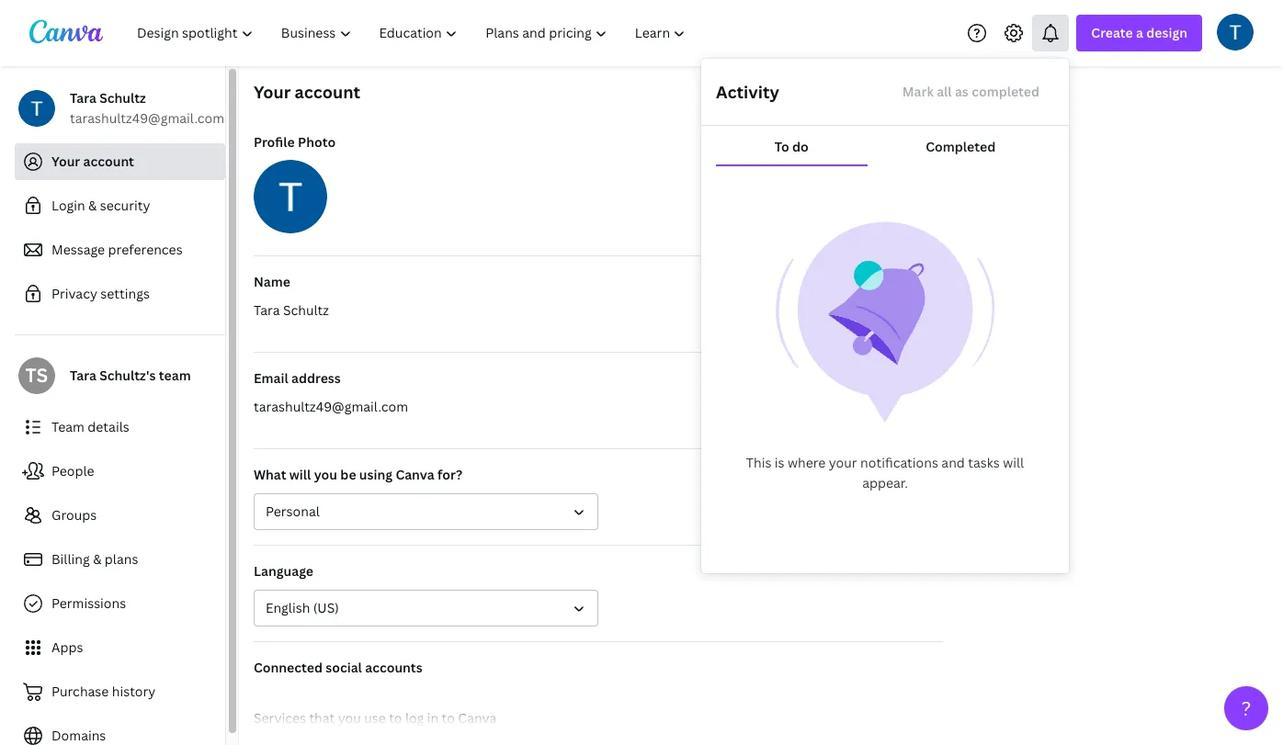 Task type: vqa. For each thing, say whether or not it's contained in the screenshot.
Jacob Simon icon
no



Task type: describe. For each thing, give the bounding box(es) containing it.
1 horizontal spatial your
[[254, 81, 291, 103]]

edit for tarashultz49@gmail.com
[[894, 406, 919, 424]]

0 vertical spatial tarashultz49@gmail.com
[[70, 109, 224, 127]]

people link
[[15, 453, 225, 490]]

& for login
[[88, 197, 97, 214]]

personal
[[266, 503, 320, 520]]

this
[[746, 454, 772, 472]]

completed
[[972, 83, 1040, 100]]

account inside your account link
[[83, 153, 134, 170]]

what
[[254, 466, 286, 484]]

all
[[937, 83, 952, 100]]

and
[[942, 454, 965, 472]]

billing & plans link
[[15, 542, 225, 578]]

completed
[[926, 138, 996, 155]]

as
[[955, 83, 969, 100]]

& for billing
[[93, 551, 102, 568]]

notifications
[[861, 454, 939, 472]]

privacy
[[51, 285, 97, 303]]

1 horizontal spatial canva
[[458, 710, 497, 727]]

in
[[427, 710, 439, 727]]

0 vertical spatial your account
[[254, 81, 361, 103]]

tasks
[[968, 454, 1000, 472]]

create
[[1092, 24, 1133, 41]]

that
[[309, 710, 335, 727]]

?
[[1242, 696, 1252, 722]]

permissions link
[[15, 586, 225, 622]]

login & security link
[[15, 188, 225, 224]]

email address
[[254, 370, 341, 387]]

a
[[1137, 24, 1144, 41]]

0 horizontal spatial will
[[289, 466, 311, 484]]

create a design button
[[1077, 15, 1203, 51]]

where
[[788, 454, 826, 472]]

email
[[254, 370, 288, 387]]

people
[[51, 463, 94, 480]]

privacy settings
[[51, 285, 150, 303]]

domains
[[51, 727, 106, 745]]

english (us)
[[266, 600, 339, 617]]

name
[[254, 273, 290, 291]]

history
[[112, 683, 156, 701]]

schultz's
[[99, 367, 156, 384]]

team
[[159, 367, 191, 384]]

Personal button
[[254, 494, 599, 531]]

tara schultz's team
[[70, 367, 191, 384]]

security
[[100, 197, 150, 214]]

? button
[[1225, 687, 1269, 731]]

your account link
[[15, 143, 225, 180]]

language
[[254, 563, 314, 580]]

0 horizontal spatial canva
[[396, 466, 435, 484]]

team details link
[[15, 409, 225, 446]]

activity
[[716, 81, 780, 103]]

is
[[775, 454, 785, 472]]

login
[[51, 197, 85, 214]]

profile
[[254, 133, 295, 151]]



Task type: locate. For each thing, give the bounding box(es) containing it.
top level navigation element
[[125, 15, 702, 51]]

1 vertical spatial &
[[93, 551, 102, 568]]

purchase
[[51, 683, 109, 701]]

0 horizontal spatial your
[[51, 153, 80, 170]]

apps link
[[15, 630, 225, 667]]

tara for tara schultz
[[254, 302, 280, 319]]

Language: English (US) button
[[254, 590, 599, 627]]

edit button for tara schultz
[[870, 301, 943, 337]]

0 vertical spatial edit
[[894, 310, 919, 327]]

will inside this is where your notifications and tasks will appear.
[[1003, 454, 1024, 472]]

english
[[266, 600, 310, 617]]

0 horizontal spatial schultz
[[99, 89, 146, 107]]

1 to from the left
[[389, 710, 402, 727]]

account
[[295, 81, 361, 103], [83, 153, 134, 170]]

design
[[1147, 24, 1188, 41]]

0 vertical spatial canva
[[396, 466, 435, 484]]

0 vertical spatial you
[[314, 466, 337, 484]]

& right login
[[88, 197, 97, 214]]

will
[[1003, 454, 1024, 472], [289, 466, 311, 484]]

will right "what"
[[289, 466, 311, 484]]

tara schultz's team image
[[18, 358, 55, 394]]

to do button
[[716, 130, 868, 165]]

& left plans
[[93, 551, 102, 568]]

appear.
[[863, 474, 908, 492]]

1 vertical spatial you
[[338, 710, 361, 727]]

1 vertical spatial your
[[51, 153, 80, 170]]

tarashultz49@gmail.com up your account link
[[70, 109, 224, 127]]

2 vertical spatial tara
[[70, 367, 96, 384]]

tara down name
[[254, 302, 280, 319]]

purchase history link
[[15, 674, 225, 711]]

schultz inside tara schultz tarashultz49@gmail.com
[[99, 89, 146, 107]]

edit button
[[870, 301, 943, 337], [870, 397, 943, 434]]

1 vertical spatial canva
[[458, 710, 497, 727]]

team
[[51, 418, 84, 436]]

domains link
[[15, 718, 225, 746]]

connected
[[254, 659, 323, 677]]

canva left for?
[[396, 466, 435, 484]]

photo
[[298, 133, 336, 151]]

groups
[[51, 507, 97, 524]]

0 vertical spatial your
[[254, 81, 291, 103]]

your
[[254, 81, 291, 103], [51, 153, 80, 170]]

schultz
[[99, 89, 146, 107], [283, 302, 329, 319]]

tara schultz
[[254, 302, 329, 319]]

tara inside tara schultz tarashultz49@gmail.com
[[70, 89, 96, 107]]

account up photo at the left top of page
[[295, 81, 361, 103]]

mark all as completed
[[903, 83, 1040, 100]]

to do
[[775, 138, 809, 155]]

accounts
[[365, 659, 423, 677]]

use
[[364, 710, 386, 727]]

&
[[88, 197, 97, 214], [93, 551, 102, 568]]

1 horizontal spatial tarashultz49@gmail.com
[[254, 398, 408, 416]]

services that you use to log in to canva
[[254, 710, 497, 727]]

1 horizontal spatial your account
[[254, 81, 361, 103]]

schultz down name
[[283, 302, 329, 319]]

schultz up your account link
[[99, 89, 146, 107]]

to right the 'in' in the bottom left of the page
[[442, 710, 455, 727]]

you for that
[[338, 710, 361, 727]]

0 vertical spatial schultz
[[99, 89, 146, 107]]

1 vertical spatial tarashultz49@gmail.com
[[254, 398, 408, 416]]

tara
[[70, 89, 96, 107], [254, 302, 280, 319], [70, 367, 96, 384]]

0 vertical spatial tara
[[70, 89, 96, 107]]

what will you be using canva for?
[[254, 466, 463, 484]]

edit button for tarashultz49@gmail.com
[[870, 397, 943, 434]]

details
[[88, 418, 129, 436]]

2 to from the left
[[442, 710, 455, 727]]

you
[[314, 466, 337, 484], [338, 710, 361, 727]]

2 edit button from the top
[[870, 397, 943, 434]]

services
[[254, 710, 306, 727]]

message preferences
[[51, 241, 183, 258]]

0 horizontal spatial to
[[389, 710, 402, 727]]

login & security
[[51, 197, 150, 214]]

privacy settings link
[[15, 276, 225, 313]]

schultz for tara schultz
[[283, 302, 329, 319]]

0 horizontal spatial tarashultz49@gmail.com
[[70, 109, 224, 127]]

message
[[51, 241, 105, 258]]

settings
[[100, 285, 150, 303]]

preferences
[[108, 241, 183, 258]]

1 vertical spatial schultz
[[283, 302, 329, 319]]

message preferences link
[[15, 232, 225, 268]]

permissions
[[51, 595, 126, 612]]

to
[[775, 138, 790, 155]]

billing
[[51, 551, 90, 568]]

edit
[[894, 310, 919, 327], [894, 406, 919, 424]]

your up profile
[[254, 81, 291, 103]]

tarashultz49@gmail.com
[[70, 109, 224, 127], [254, 398, 408, 416]]

your
[[829, 454, 858, 472]]

log
[[405, 710, 424, 727]]

tara left "schultz's"
[[70, 367, 96, 384]]

tara schultz image
[[1217, 13, 1254, 50]]

for?
[[438, 466, 463, 484]]

do
[[793, 138, 809, 155]]

edit for tara schultz
[[894, 310, 919, 327]]

be
[[341, 466, 356, 484]]

to
[[389, 710, 402, 727], [442, 710, 455, 727]]

this is where your notifications and tasks will appear.
[[746, 454, 1024, 492]]

mark all as completed button
[[888, 74, 1055, 110]]

your up login
[[51, 153, 80, 170]]

your account up the login & security
[[51, 153, 134, 170]]

will right tasks
[[1003, 454, 1024, 472]]

tara for tara schultz tarashultz49@gmail.com
[[70, 89, 96, 107]]

to left log
[[389, 710, 402, 727]]

1 edit from the top
[[894, 310, 919, 327]]

0 vertical spatial &
[[88, 197, 97, 214]]

0 horizontal spatial account
[[83, 153, 134, 170]]

social
[[326, 659, 362, 677]]

1 horizontal spatial account
[[295, 81, 361, 103]]

account up the login & security
[[83, 153, 134, 170]]

connected social accounts
[[254, 659, 423, 677]]

1 horizontal spatial to
[[442, 710, 455, 727]]

1 horizontal spatial will
[[1003, 454, 1024, 472]]

1 vertical spatial your account
[[51, 153, 134, 170]]

your account up photo at the left top of page
[[254, 81, 361, 103]]

groups link
[[15, 497, 225, 534]]

1 edit button from the top
[[870, 301, 943, 337]]

mark
[[903, 83, 934, 100]]

completed button
[[868, 130, 1055, 165]]

billing & plans
[[51, 551, 138, 568]]

0 vertical spatial edit button
[[870, 301, 943, 337]]

you for will
[[314, 466, 337, 484]]

tara for tara schultz's team
[[70, 367, 96, 384]]

plans
[[105, 551, 138, 568]]

address
[[291, 370, 341, 387]]

0 horizontal spatial your account
[[51, 153, 134, 170]]

1 vertical spatial account
[[83, 153, 134, 170]]

you left be
[[314, 466, 337, 484]]

schultz for tara schultz tarashultz49@gmail.com
[[99, 89, 146, 107]]

your account inside your account link
[[51, 153, 134, 170]]

create a design
[[1092, 24, 1188, 41]]

using
[[359, 466, 393, 484]]

canva
[[396, 466, 435, 484], [458, 710, 497, 727]]

you left use
[[338, 710, 361, 727]]

1 vertical spatial edit
[[894, 406, 919, 424]]

profile photo
[[254, 133, 336, 151]]

1 horizontal spatial schultz
[[283, 302, 329, 319]]

a picture of a bell ringing. image
[[775, 222, 996, 424]]

1 vertical spatial edit button
[[870, 397, 943, 434]]

tara schultz's team element
[[18, 358, 55, 394]]

1 vertical spatial tara
[[254, 302, 280, 319]]

team details
[[51, 418, 129, 436]]

apps
[[51, 639, 83, 657]]

tarashultz49@gmail.com down address
[[254, 398, 408, 416]]

canva right the 'in' in the bottom left of the page
[[458, 710, 497, 727]]

2 edit from the top
[[894, 406, 919, 424]]

tara schultz tarashultz49@gmail.com
[[70, 89, 224, 127]]

(us)
[[313, 600, 339, 617]]

tara up your account link
[[70, 89, 96, 107]]

purchase history
[[51, 683, 156, 701]]

0 vertical spatial account
[[295, 81, 361, 103]]



